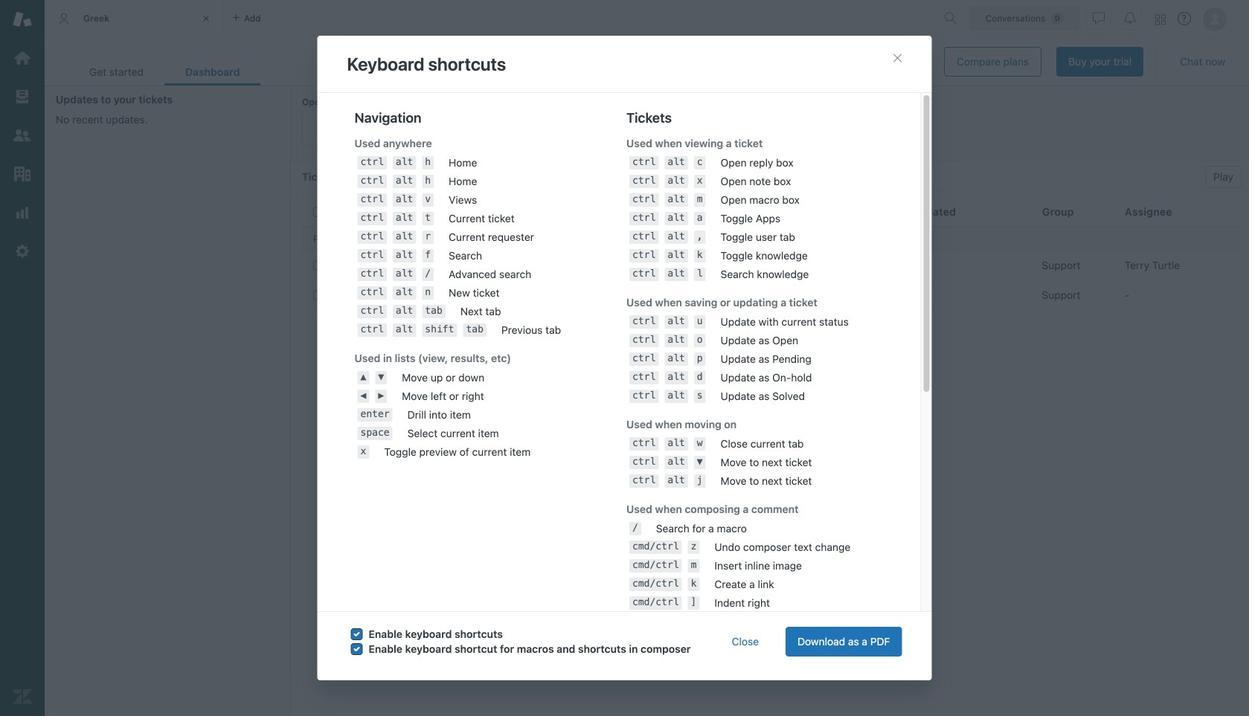 Task type: describe. For each thing, give the bounding box(es) containing it.
zendesk products image
[[1156, 15, 1166, 25]]

views image
[[13, 87, 32, 106]]

get started image
[[13, 48, 32, 68]]

organizations image
[[13, 164, 32, 184]]

1 vertical spatial tab
[[68, 58, 164, 86]]

customers image
[[13, 126, 32, 145]]

close image
[[199, 11, 214, 26]]

admin image
[[13, 242, 32, 261]]

get help image
[[1178, 12, 1191, 25]]



Task type: vqa. For each thing, say whether or not it's contained in the screenshot.
"sight"
no



Task type: locate. For each thing, give the bounding box(es) containing it.
None checkbox
[[313, 261, 323, 271]]

dialog
[[317, 36, 932, 717]]

March 20, 2024 text field
[[863, 57, 933, 67]]

zendesk support image
[[13, 10, 32, 29]]

Select All Tickets checkbox
[[313, 207, 323, 217]]

tabs tab list
[[45, 0, 938, 37]]

tab list
[[68, 58, 261, 86]]

zendesk image
[[13, 688, 32, 707]]

close image
[[892, 52, 904, 64]]

grid
[[291, 197, 1250, 717]]

tab
[[45, 0, 223, 37], [68, 58, 164, 86]]

main element
[[0, 0, 45, 717]]

None checkbox
[[313, 291, 323, 300]]

reporting image
[[13, 203, 32, 223]]

0 vertical spatial tab
[[45, 0, 223, 37]]



